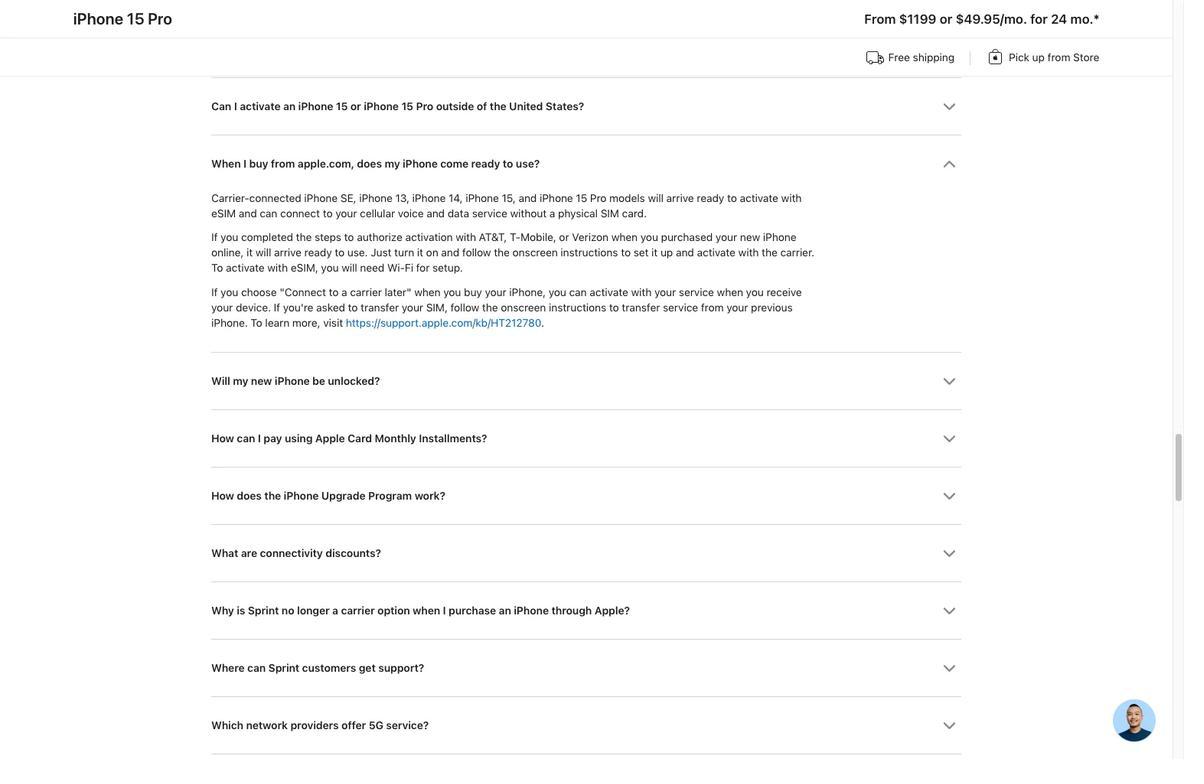 Task type: describe. For each thing, give the bounding box(es) containing it.
card
[[348, 432, 372, 445]]

from
[[865, 11, 896, 27]]

which
[[211, 720, 244, 732]]

what are connectivity discounts?
[[211, 547, 381, 560]]

1 iphone 15 from the left
[[298, 100, 348, 112]]

ready inside carrier-connected iphone se, iphone 13, iphone 14, iphone 15, and iphone 15 pro models will arrive ready to activate with esim and can connect to your cellular voice and data service without a physical sim card.
[[697, 192, 725, 205]]

apple
[[315, 432, 345, 445]]

physical
[[558, 208, 598, 220]]

apple.com,
[[298, 157, 355, 170]]

2 it from the left
[[417, 247, 423, 259]]

shipping
[[913, 51, 955, 64]]

discounts?
[[326, 547, 381, 560]]

how for how does the iphone upgrade program work?
[[211, 490, 234, 502]]

your up iphone.
[[211, 301, 233, 314]]

iphone 15 pro
[[73, 9, 172, 28]]

card.
[[622, 208, 647, 220]]

and down purchased
[[676, 247, 694, 259]]

mo.
[[1071, 11, 1094, 27]]

can i activate an iphone 15 or iphone 15 pro outside of the united states?
[[211, 100, 584, 112]]

unlocked?
[[328, 375, 380, 387]]

iphone left 15
[[540, 192, 573, 205]]

voice
[[398, 208, 424, 220]]

i left pay
[[258, 432, 261, 445]]

carrier-
[[211, 192, 249, 205]]

onscreen inside if you choose "connect to a carrier later" when you buy your iphone, you can activate with your service when you receive your device. if you're asked to transfer your sim, follow the onscreen instructions to transfer service from your previous iphone. to learn more, visit
[[501, 301, 546, 314]]

3 it from the left
[[652, 247, 658, 259]]

if you choose "connect to a carrier later" when you buy your iphone, you can activate with your service when you receive your device. if you're asked to transfer your sim, follow the onscreen instructions to transfer service from your previous iphone. to learn more, visit
[[211, 286, 802, 329]]

later"
[[385, 286, 412, 298]]

chevrondown image for work?
[[944, 490, 957, 503]]

connected
[[249, 192, 301, 205]]

activate inside carrier-connected iphone se, iphone 13, iphone 14, iphone 15, and iphone 15 pro models will arrive ready to activate with esim and can connect to your cellular voice and data service without a physical sim card.
[[740, 192, 779, 205]]

how does the iphone upgrade program work? button
[[211, 468, 962, 524]]

customers
[[302, 662, 356, 674]]

an inside dropdown button
[[499, 605, 511, 617]]

iphone 14,
[[412, 192, 463, 205]]

and down "iphone 14,"
[[427, 208, 445, 220]]

when i buy from apple.com, does my iphone come ready to use?
[[211, 157, 540, 170]]

can
[[211, 100, 231, 112]]

iphone left 15,
[[466, 192, 499, 205]]

arrive inside carrier-connected iphone se, iphone 13, iphone 14, iphone 15, and iphone 15 pro models will arrive ready to activate with esim and can connect to your cellular voice and data service without a physical sim card.
[[667, 192, 694, 205]]

monthly
[[375, 432, 416, 445]]

which network providers offer 5g service? button
[[211, 697, 962, 754]]

buy inside "dropdown button"
[[249, 157, 268, 170]]

iphone inside if you completed the steps to authorize activation with at&t, t-mobile, or verizon when you purchased your new iphone online, it will arrive ready to use. just turn it on and follow the onscreen instructions to set it up and activate with the carrier. to activate with esim, you will need wi-fi for setup.
[[763, 232, 797, 244]]

your left previous
[[727, 301, 749, 314]]

list containing can i activate an iphone 15 or iphone 15 pro outside of the united states?
[[211, 20, 962, 760]]

new inside if you completed the steps to authorize activation with at&t, t-mobile, or verizon when you purchased your new iphone online, it will arrive ready to use. just turn it on and follow the onscreen instructions to set it up and activate with the carrier. to activate with esim, you will need wi-fi for setup.
[[740, 232, 761, 244]]

my inside dropdown button
[[233, 375, 248, 387]]

you up previous
[[746, 286, 764, 298]]

1 transfer from the left
[[361, 301, 399, 314]]

online,
[[211, 247, 244, 259]]

learn
[[265, 317, 290, 329]]

fi
[[405, 262, 413, 274]]

follow inside if you choose "connect to a carrier later" when you buy your iphone, you can activate with your service when you receive your device. if you're asked to transfer your sim, follow the onscreen instructions to transfer service from your previous iphone. to learn more, visit
[[451, 301, 480, 314]]

15,
[[502, 192, 516, 205]]

of
[[477, 100, 487, 112]]

instructions inside if you choose "connect to a carrier later" when you buy your iphone, you can activate with your service when you receive your device. if you're asked to transfer your sim, follow the onscreen instructions to transfer service from your previous iphone. to learn more, visit
[[549, 301, 607, 314]]

.
[[541, 317, 544, 329]]

connect
[[280, 208, 320, 220]]

using
[[285, 432, 313, 445]]

are
[[241, 547, 257, 560]]

states?
[[546, 100, 584, 112]]

is
[[237, 605, 245, 617]]

outside
[[436, 100, 474, 112]]

or inside if you completed the steps to authorize activation with at&t, t-mobile, or verizon when you purchased your new iphone online, it will arrive ready to use. just turn it on and follow the onscreen instructions to set it up and activate with the carrier. to activate with esim, you will need wi-fi for setup.
[[559, 232, 569, 244]]

if for if you completed the steps to authorize activation with at&t, t-mobile, or verizon when you purchased your new iphone online, it will arrive ready to use. just turn it on and follow the onscreen instructions to set it up and activate with the carrier. to activate with esim, you will need wi-fi for setup.
[[211, 232, 218, 244]]

how does the iphone upgrade program work?
[[211, 490, 446, 502]]

your down purchased
[[655, 286, 676, 298]]

models
[[610, 192, 645, 205]]

follow inside if you completed the steps to authorize activation with at&t, t-mobile, or verizon when you purchased your new iphone online, it will arrive ready to use. just turn it on and follow the onscreen instructions to set it up and activate with the carrier. to activate with esim, you will need wi-fi for setup.
[[462, 247, 491, 259]]

support?
[[379, 662, 424, 674]]

work?
[[415, 490, 446, 502]]

pick up from store
[[1009, 51, 1100, 64]]

you right esim,
[[321, 262, 339, 274]]

0 vertical spatial from
[[1048, 51, 1071, 64]]

at&t,
[[479, 232, 507, 244]]

you're
[[283, 301, 314, 314]]

with inside if you choose "connect to a carrier later" when you buy your iphone, you can activate with your service when you receive your device. if you're asked to transfer your sim, follow the onscreen instructions to transfer service from your previous iphone. to learn more, visit
[[631, 286, 652, 298]]

a for buy
[[342, 286, 347, 298]]

asked
[[316, 301, 345, 314]]

no
[[282, 605, 294, 617]]

authorize
[[357, 232, 403, 244]]

ready inside if you completed the steps to authorize activation with at&t, t-mobile, or verizon when you purchased your new iphone online, it will arrive ready to use. just turn it on and follow the onscreen instructions to set it up and activate with the carrier. to activate with esim, you will need wi-fi for setup.
[[305, 247, 332, 259]]

2 transfer from the left
[[622, 301, 660, 314]]

you up the device.
[[221, 286, 238, 298]]

use.
[[348, 247, 368, 259]]

cellular
[[360, 208, 395, 220]]

and up setup. at top left
[[441, 247, 460, 259]]

sprint for is
[[248, 605, 279, 617]]

will my new iphone be unlocked?
[[211, 375, 380, 387]]

pro inside dropdown button
[[416, 100, 434, 112]]

what are connectivity discounts? button
[[211, 525, 962, 582]]

how can i pay using apple card monthly installments? button
[[211, 410, 962, 467]]

an inside dropdown button
[[283, 100, 296, 112]]

iphone 15 pro link
[[73, 9, 172, 28]]

mobile,
[[521, 232, 557, 244]]

i inside dropdown button
[[234, 100, 237, 112]]

upgrade
[[321, 490, 366, 502]]

*
[[1094, 11, 1100, 27]]

to inside if you completed the steps to authorize activation with at&t, t-mobile, or verizon when you purchased your new iphone online, it will arrive ready to use. just turn it on and follow the onscreen instructions to set it up and activate with the carrier. to activate with esim, you will need wi-fi for setup.
[[211, 262, 223, 274]]

providers
[[291, 720, 339, 732]]

ready inside "dropdown button"
[[471, 157, 500, 170]]

the inside if you choose "connect to a carrier later" when you buy your iphone, you can activate with your service when you receive your device. if you're asked to transfer your sim, follow the onscreen instructions to transfer service from your previous iphone. to learn more, visit
[[482, 301, 498, 314]]

if for if you choose "connect to a carrier later" when you buy your iphone, you can activate with your service when you receive your device. if you're asked to transfer your sim, follow the onscreen instructions to transfer service from your previous iphone. to learn more, visit
[[211, 286, 218, 298]]

https://support.apple.com/kb/ht212780 .
[[346, 317, 544, 329]]

https://support.apple.com/kb/ht212780 link
[[346, 317, 541, 329]]

instructions inside if you completed the steps to authorize activation with at&t, t-mobile, or verizon when you purchased your new iphone online, it will arrive ready to use. just turn it on and follow the onscreen instructions to set it up and activate with the carrier. to activate with esim, you will need wi-fi for setup.
[[561, 247, 618, 259]]

iphone inside will my new iphone be unlocked? dropdown button
[[275, 375, 310, 387]]

will
[[211, 375, 230, 387]]

data
[[448, 208, 469, 220]]

2 vertical spatial service
[[663, 301, 699, 314]]

you up online,
[[221, 232, 238, 244]]

be
[[313, 375, 325, 387]]

$1199
[[900, 11, 937, 27]]

come
[[441, 157, 469, 170]]

carrier.
[[781, 247, 815, 259]]

more,
[[292, 317, 321, 329]]

buy inside if you choose "connect to a carrier later" when you buy your iphone, you can activate with your service when you receive your device. if you're asked to transfer your sim, follow the onscreen instructions to transfer service from your previous iphone. to learn more, visit
[[464, 286, 482, 298]]

united
[[509, 100, 543, 112]]

steps
[[315, 232, 342, 244]]

iphone inside when i buy from apple.com, does my iphone come ready to use? "dropdown button"
[[403, 157, 438, 170]]

where can sprint customers get support?
[[211, 662, 424, 674]]

from $1199 or $49.95 /mo. for 24 mo. *
[[865, 11, 1100, 27]]

list item containing when i buy from apple.com, does my iphone come ready to use?
[[211, 134, 962, 352]]

receive
[[767, 286, 802, 298]]

verizon
[[572, 232, 609, 244]]

iphone inside how does the iphone upgrade program work? dropdown button
[[284, 490, 319, 502]]

through
[[552, 605, 592, 617]]

just
[[371, 247, 392, 259]]



Task type: vqa. For each thing, say whether or not it's contained in the screenshot.
support?
yes



Task type: locate. For each thing, give the bounding box(es) containing it.
the inside dropdown button
[[490, 100, 507, 112]]

will my new iphone be unlocked? button
[[211, 353, 962, 409]]

when right option
[[413, 605, 440, 617]]

can
[[260, 208, 277, 220], [569, 286, 587, 298], [237, 432, 255, 445], [247, 662, 266, 674]]

the down pay
[[265, 490, 281, 502]]

activation
[[406, 232, 453, 244]]

how left pay
[[211, 432, 234, 445]]

arrive up esim,
[[274, 247, 302, 259]]

or right mobile,
[[559, 232, 569, 244]]

does up iphone 13,
[[357, 157, 382, 170]]

transfer down set
[[622, 301, 660, 314]]

i inside "dropdown button"
[[244, 157, 247, 170]]

your down iphone se,
[[336, 208, 357, 220]]

2 chevrondown image from the top
[[944, 157, 957, 170]]

carrier for option
[[341, 605, 375, 617]]

3 chevrondown image from the top
[[944, 547, 957, 560]]

5 chevrondown image from the top
[[944, 662, 957, 675]]

service?
[[386, 720, 429, 732]]

chevrondown image for can i activate an iphone 15 or iphone 15 pro outside of the united states?
[[944, 100, 957, 113]]

buy
[[249, 157, 268, 170], [464, 286, 482, 298]]

can down connected
[[260, 208, 277, 220]]

a right longer
[[332, 605, 338, 617]]

instructions
[[561, 247, 618, 259], [549, 301, 607, 314]]

your left iphone,
[[485, 286, 507, 298]]

4 chevrondown image from the top
[[944, 605, 957, 618]]

carrier
[[350, 286, 382, 298], [341, 605, 375, 617]]

use?
[[516, 157, 540, 170]]

a for purchase
[[332, 605, 338, 617]]

sprint left the customers
[[269, 662, 300, 674]]

on
[[426, 247, 439, 259]]

to
[[503, 157, 513, 170], [728, 192, 737, 205], [323, 208, 333, 220], [344, 232, 354, 244], [335, 247, 345, 259], [621, 247, 631, 259], [329, 286, 339, 298], [348, 301, 358, 314], [610, 301, 619, 314]]

sim,
[[426, 301, 448, 314]]

my right will at the left of page
[[233, 375, 248, 387]]

0 vertical spatial for
[[1031, 11, 1048, 27]]

0 horizontal spatial transfer
[[361, 301, 399, 314]]

up right "pick"
[[1033, 51, 1045, 64]]

from left store
[[1048, 51, 1071, 64]]

a inside dropdown button
[[332, 605, 338, 617]]

2 vertical spatial a
[[332, 605, 338, 617]]

1 chevrondown image from the top
[[944, 100, 957, 113]]

carrier-connected iphone se, iphone 13, iphone 14, iphone 15, and iphone 15 pro models will arrive ready to activate with esim and can connect to your cellular voice and data service without a physical sim card.
[[211, 192, 802, 220]]

for inside if you completed the steps to authorize activation with at&t, t-mobile, or verizon when you purchased your new iphone online, it will arrive ready to use. just turn it on and follow the onscreen instructions to set it up and activate with the carrier. to activate with esim, you will need wi-fi for setup.
[[416, 262, 430, 274]]

1 vertical spatial buy
[[464, 286, 482, 298]]

1 how from the top
[[211, 432, 234, 445]]

/mo.
[[1001, 11, 1028, 27]]

2 how from the top
[[211, 490, 234, 502]]

1 horizontal spatial up
[[1033, 51, 1045, 64]]

sprint inside dropdown button
[[269, 662, 300, 674]]

iphone 15 up apple.com,
[[298, 100, 348, 112]]

iphone left be
[[275, 375, 310, 387]]

free
[[889, 51, 911, 64]]

can right iphone,
[[569, 286, 587, 298]]

chevrondown image inside will my new iphone be unlocked? dropdown button
[[944, 375, 957, 388]]

0 horizontal spatial or
[[351, 100, 361, 112]]

you right iphone,
[[549, 286, 567, 298]]

0 horizontal spatial does
[[237, 490, 262, 502]]

set
[[634, 247, 649, 259]]

https://support.apple.com/kb/ht212780
[[346, 317, 541, 329]]

1 vertical spatial follow
[[451, 301, 480, 314]]

1 horizontal spatial an
[[499, 605, 511, 617]]

ready
[[471, 157, 500, 170], [697, 192, 725, 205], [305, 247, 332, 259]]

need
[[360, 262, 385, 274]]

how up what
[[211, 490, 234, 502]]

your inside if you completed the steps to authorize activation with at&t, t-mobile, or verizon when you purchased your new iphone online, it will arrive ready to use. just turn it on and follow the onscreen instructions to set it up and activate with the carrier. to activate with esim, you will need wi-fi for setup.
[[716, 232, 738, 244]]

1 vertical spatial sprint
[[269, 662, 300, 674]]

from left previous
[[701, 301, 724, 314]]

does inside dropdown button
[[237, 490, 262, 502]]

sim
[[601, 208, 620, 220]]

the up https://support.apple.com/kb/ht212780 .
[[482, 301, 498, 314]]

iphone left upgrade
[[284, 490, 319, 502]]

if you completed the steps to authorize activation with at&t, t-mobile, or verizon when you purchased your new iphone online, it will arrive ready to use. just turn it on and follow the onscreen instructions to set it up and activate with the carrier. to activate with esim, you will need wi-fi for setup.
[[211, 232, 815, 274]]

0 horizontal spatial for
[[416, 262, 430, 274]]

and down carrier-
[[239, 208, 257, 220]]

why
[[211, 605, 234, 617]]

1 vertical spatial will
[[256, 247, 271, 259]]

turn
[[395, 247, 414, 259]]

carrier left option
[[341, 605, 375, 617]]

esim,
[[291, 262, 318, 274]]

0 horizontal spatial will
[[256, 247, 271, 259]]

sprint
[[248, 605, 279, 617], [269, 662, 300, 674]]

follow up https://support.apple.com/kb/ht212780 .
[[451, 301, 480, 314]]

chevrondown image
[[944, 100, 957, 113], [944, 157, 957, 170], [944, 547, 957, 560], [944, 605, 957, 618], [944, 662, 957, 675], [944, 720, 957, 733]]

will right models
[[648, 192, 664, 205]]

new
[[740, 232, 761, 244], [251, 375, 272, 387]]

1 horizontal spatial it
[[417, 247, 423, 259]]

new right will at the left of page
[[251, 375, 272, 387]]

1 vertical spatial to
[[251, 317, 262, 329]]

0 vertical spatial or
[[940, 11, 953, 27]]

1 vertical spatial service
[[679, 286, 714, 298]]

or inside dropdown button
[[351, 100, 361, 112]]

you up set
[[641, 232, 659, 244]]

for
[[1031, 11, 1048, 27], [416, 262, 430, 274]]

1 vertical spatial for
[[416, 262, 430, 274]]

your down later"
[[402, 301, 423, 314]]

1 horizontal spatial for
[[1031, 11, 1048, 27]]

with left carrier.
[[739, 247, 759, 259]]

with left esim,
[[267, 262, 288, 274]]

1 vertical spatial new
[[251, 375, 272, 387]]

to down online,
[[211, 262, 223, 274]]

1 vertical spatial from
[[271, 157, 295, 170]]

my inside "dropdown button"
[[385, 157, 400, 170]]

what
[[211, 547, 238, 560]]

and up without
[[519, 192, 537, 205]]

from inside if you choose "connect to a carrier later" when you buy your iphone, you can activate with your service when you receive your device. if you're asked to transfer your sim, follow the onscreen instructions to transfer service from your previous iphone. to learn more, visit
[[701, 301, 724, 314]]

0 horizontal spatial it
[[247, 247, 253, 259]]

with down data
[[456, 232, 476, 244]]

and
[[519, 192, 537, 205], [239, 208, 257, 220], [427, 208, 445, 220], [441, 247, 460, 259], [676, 247, 694, 259]]

if up iphone.
[[211, 286, 218, 298]]

2 vertical spatial ready
[[305, 247, 332, 259]]

1 it from the left
[[247, 247, 253, 259]]

list item
[[211, 134, 962, 352]]

it
[[247, 247, 253, 259], [417, 247, 423, 259], [652, 247, 658, 259]]

chevrondown image for card
[[944, 432, 957, 445]]

when inside if you completed the steps to authorize activation with at&t, t-mobile, or verizon when you purchased your new iphone online, it will arrive ready to use. just turn it on and follow the onscreen instructions to set it up and activate with the carrier. to activate with esim, you will need wi-fi for setup.
[[612, 232, 638, 244]]

0 horizontal spatial my
[[233, 375, 248, 387]]

transfer down later"
[[361, 301, 399, 314]]

1 vertical spatial carrier
[[341, 605, 375, 617]]

does inside "dropdown button"
[[357, 157, 382, 170]]

0 horizontal spatial iphone 15
[[298, 100, 348, 112]]

chevrondown image
[[944, 375, 957, 388], [944, 432, 957, 445], [944, 490, 957, 503]]

where can sprint customers get support? button
[[211, 640, 962, 697]]

chevrondown image for when i buy from apple.com, does my iphone come ready to use?
[[944, 157, 957, 170]]

1 horizontal spatial transfer
[[622, 301, 660, 314]]

iphone 13,
[[359, 192, 410, 205]]

my
[[385, 157, 400, 170], [233, 375, 248, 387]]

0 vertical spatial new
[[740, 232, 761, 244]]

for right fi
[[416, 262, 430, 274]]

0 vertical spatial does
[[357, 157, 382, 170]]

2 vertical spatial from
[[701, 301, 724, 314]]

2 chevrondown image from the top
[[944, 432, 957, 445]]

when up sim,
[[414, 286, 441, 298]]

iphone
[[403, 157, 438, 170], [466, 192, 499, 205], [540, 192, 573, 205], [763, 232, 797, 244], [275, 375, 310, 387], [284, 490, 319, 502], [514, 605, 549, 617]]

1 vertical spatial chevrondown image
[[944, 432, 957, 445]]

0 vertical spatial instructions
[[561, 247, 618, 259]]

1 horizontal spatial new
[[740, 232, 761, 244]]

1 vertical spatial up
[[661, 247, 673, 259]]

0 vertical spatial pro
[[416, 100, 434, 112]]

service
[[472, 208, 508, 220], [679, 286, 714, 298], [663, 301, 699, 314]]

chevrondown image for why is sprint no longer a carrier option when i purchase an iphone through apple?
[[944, 605, 957, 618]]

when
[[612, 232, 638, 244], [414, 286, 441, 298], [717, 286, 744, 298], [413, 605, 440, 617]]

the inside dropdown button
[[265, 490, 281, 502]]

1 horizontal spatial or
[[559, 232, 569, 244]]

your right purchased
[[716, 232, 738, 244]]

onscreen inside if you completed the steps to authorize activation with at&t, t-mobile, or verizon when you purchased your new iphone online, it will arrive ready to use. just turn it on and follow the onscreen instructions to set it up and activate with the carrier. to activate with esim, you will need wi-fi for setup.
[[513, 247, 558, 259]]

1 horizontal spatial buy
[[464, 286, 482, 298]]

from up connected
[[271, 157, 295, 170]]

can inside if you choose "connect to a carrier later" when you buy your iphone, you can activate with your service when you receive your device. if you're asked to transfer your sim, follow the onscreen instructions to transfer service from your previous iphone. to learn more, visit
[[569, 286, 587, 298]]

to inside if you choose "connect to a carrier later" when you buy your iphone, you can activate with your service when you receive your device. if you're asked to transfer your sim, follow the onscreen instructions to transfer service from your previous iphone. to learn more, visit
[[251, 317, 262, 329]]

will
[[648, 192, 664, 205], [256, 247, 271, 259], [342, 262, 357, 274]]

can inside dropdown button
[[237, 432, 255, 445]]

if up the learn
[[274, 301, 280, 314]]

the
[[490, 100, 507, 112], [296, 232, 312, 244], [494, 247, 510, 259], [762, 247, 778, 259], [482, 301, 498, 314], [265, 490, 281, 502]]

2 iphone 15 from the left
[[364, 100, 414, 112]]

0 horizontal spatial an
[[283, 100, 296, 112]]

if inside if you completed the steps to authorize activation with at&t, t-mobile, or verizon when you purchased your new iphone online, it will arrive ready to use. just turn it on and follow the onscreen instructions to set it up and activate with the carrier. to activate with esim, you will need wi-fi for setup.
[[211, 232, 218, 244]]

pro inside carrier-connected iphone se, iphone 13, iphone 14, iphone 15, and iphone 15 pro models will arrive ready to activate with esim and can connect to your cellular voice and data service without a physical sim card.
[[590, 192, 607, 205]]

will inside carrier-connected iphone se, iphone 13, iphone 14, iphone 15, and iphone 15 pro models will arrive ready to activate with esim and can connect to your cellular voice and data service without a physical sim card.
[[648, 192, 664, 205]]

carrier down "need"
[[350, 286, 382, 298]]

option
[[378, 605, 410, 617]]

24
[[1052, 11, 1068, 27]]

0 vertical spatial buy
[[249, 157, 268, 170]]

purchase
[[449, 605, 496, 617]]

1 vertical spatial if
[[211, 286, 218, 298]]

0 vertical spatial to
[[211, 262, 223, 274]]

i left purchase
[[443, 605, 446, 617]]

3 chevrondown image from the top
[[944, 490, 957, 503]]

apple?
[[595, 605, 630, 617]]

1 vertical spatial instructions
[[549, 301, 607, 314]]

when up set
[[612, 232, 638, 244]]

how for how can i pay using apple card monthly installments?
[[211, 432, 234, 445]]

chevrondown image inside why is sprint no longer a carrier option when i purchase an iphone through apple? dropdown button
[[944, 605, 957, 618]]

offer
[[342, 720, 366, 732]]

2 horizontal spatial it
[[652, 247, 658, 259]]

list
[[211, 20, 962, 760], [73, 46, 1100, 73]]

pro
[[416, 100, 434, 112], [590, 192, 607, 205]]

0 vertical spatial sprint
[[248, 605, 279, 617]]

new right purchased
[[740, 232, 761, 244]]

0 horizontal spatial ready
[[305, 247, 332, 259]]

2 horizontal spatial a
[[550, 208, 555, 220]]

chevrondown image inside can i activate an iphone 15 or iphone 15 pro outside of the united states? dropdown button
[[944, 100, 957, 113]]

a right without
[[550, 208, 555, 220]]

to inside "dropdown button"
[[503, 157, 513, 170]]

chevrondown image for which network providers offer 5g service?
[[944, 720, 957, 733]]

0 vertical spatial if
[[211, 232, 218, 244]]

ready down steps at left top
[[305, 247, 332, 259]]

the left steps at left top
[[296, 232, 312, 244]]

connectivity
[[260, 547, 323, 560]]

arrive inside if you completed the steps to authorize activation with at&t, t-mobile, or verizon when you purchased your new iphone online, it will arrive ready to use. just turn it on and follow the onscreen instructions to set it up and activate with the carrier. to activate with esim, you will need wi-fi for setup.
[[274, 247, 302, 259]]

sprint inside dropdown button
[[248, 605, 279, 617]]

with up carrier.
[[782, 192, 802, 205]]

buy right when
[[249, 157, 268, 170]]

with down set
[[631, 286, 652, 298]]

will down use.
[[342, 262, 357, 274]]

onscreen
[[513, 247, 558, 259], [501, 301, 546, 314]]

list containing free shipping
[[73, 46, 1100, 73]]

ready right come
[[471, 157, 500, 170]]

an right can
[[283, 100, 296, 112]]

6 chevrondown image from the top
[[944, 720, 957, 733]]

iphone 15 up when i buy from apple.com, does my iphone come ready to use?
[[364, 100, 414, 112]]

activate inside if you choose "connect to a carrier later" when you buy your iphone, you can activate with your service when you receive your device. if you're asked to transfer your sim, follow the onscreen instructions to transfer service from your previous iphone. to learn more, visit
[[590, 286, 629, 298]]

an right purchase
[[499, 605, 511, 617]]

transfer
[[361, 301, 399, 314], [622, 301, 660, 314]]

the right of
[[490, 100, 507, 112]]

where
[[211, 662, 245, 674]]

sprint right is at the left
[[248, 605, 279, 617]]

2 vertical spatial will
[[342, 262, 357, 274]]

sprint for can
[[269, 662, 300, 674]]

chevrondown image for what are connectivity discounts?
[[944, 547, 957, 560]]

a inside carrier-connected iphone se, iphone 13, iphone 14, iphone 15, and iphone 15 pro models will arrive ready to activate with esim and can connect to your cellular voice and data service without a physical sim card.
[[550, 208, 555, 220]]

1 vertical spatial a
[[342, 286, 347, 298]]

the left carrier.
[[762, 247, 778, 259]]

chevrondown image inside which network providers offer 5g service? "dropdown button"
[[944, 720, 957, 733]]

pro right 15
[[590, 192, 607, 205]]

0 horizontal spatial buy
[[249, 157, 268, 170]]

your inside carrier-connected iphone se, iphone 13, iphone 14, iphone 15, and iphone 15 pro models will arrive ready to activate with esim and can connect to your cellular voice and data service without a physical sim card.
[[336, 208, 357, 220]]

1 vertical spatial ready
[[697, 192, 725, 205]]

0 vertical spatial my
[[385, 157, 400, 170]]

service inside carrier-connected iphone se, iphone 13, iphone 14, iphone 15, and iphone 15 pro models will arrive ready to activate with esim and can connect to your cellular voice and data service without a physical sim card.
[[472, 208, 508, 220]]

2 vertical spatial chevrondown image
[[944, 490, 957, 503]]

1 horizontal spatial to
[[251, 317, 262, 329]]

iphone inside why is sprint no longer a carrier option when i purchase an iphone through apple? dropdown button
[[514, 605, 549, 617]]

carrier inside if you choose "connect to a carrier later" when you buy your iphone, you can activate with your service when you receive your device. if you're asked to transfer your sim, follow the onscreen instructions to transfer service from your previous iphone. to learn more, visit
[[350, 286, 382, 298]]

15
[[576, 192, 587, 205]]

buy up https://support.apple.com/kb/ht212780 .
[[464, 286, 482, 298]]

1 vertical spatial arrive
[[274, 247, 302, 259]]

0 horizontal spatial up
[[661, 247, 673, 259]]

0 vertical spatial will
[[648, 192, 664, 205]]

chevrondown image inside how can i pay using apple card monthly installments? dropdown button
[[944, 432, 957, 445]]

iphone left through
[[514, 605, 549, 617]]

up inside if you completed the steps to authorize activation with at&t, t-mobile, or verizon when you purchased your new iphone online, it will arrive ready to use. just turn it on and follow the onscreen instructions to set it up and activate with the carrier. to activate with esim, you will need wi-fi for setup.
[[661, 247, 673, 259]]

you up sim,
[[444, 286, 461, 298]]

ready up purchased
[[697, 192, 725, 205]]

chevrondown image inside where can sprint customers get support? dropdown button
[[944, 662, 957, 675]]

setup.
[[433, 262, 463, 274]]

follow down at&t,
[[462, 247, 491, 259]]

1 vertical spatial pro
[[590, 192, 607, 205]]

0 horizontal spatial new
[[251, 375, 272, 387]]

can left pay
[[237, 432, 255, 445]]

previous
[[751, 301, 793, 314]]

0 vertical spatial a
[[550, 208, 555, 220]]

1 vertical spatial onscreen
[[501, 301, 546, 314]]

carrier inside dropdown button
[[341, 605, 375, 617]]

0 horizontal spatial a
[[332, 605, 338, 617]]

0 vertical spatial an
[[283, 100, 296, 112]]

1 vertical spatial my
[[233, 375, 248, 387]]

0 vertical spatial onscreen
[[513, 247, 558, 259]]

why is sprint no longer a carrier option when i purchase an iphone through apple?
[[211, 605, 630, 617]]

from inside "dropdown button"
[[271, 157, 295, 170]]

0 vertical spatial service
[[472, 208, 508, 220]]

does up are
[[237, 490, 262, 502]]

0 horizontal spatial to
[[211, 262, 223, 274]]

activate inside can i activate an iphone 15 or iphone 15 pro outside of the united states? dropdown button
[[240, 100, 281, 112]]

the down at&t,
[[494, 247, 510, 259]]

iphone up carrier.
[[763, 232, 797, 244]]

0 vertical spatial follow
[[462, 247, 491, 259]]

$49.95
[[956, 11, 1001, 27]]

can inside carrier-connected iphone se, iphone 13, iphone 14, iphone 15, and iphone 15 pro models will arrive ready to activate with esim and can connect to your cellular voice and data service without a physical sim card.
[[260, 208, 277, 220]]

chevrondown image inside how does the iphone upgrade program work? dropdown button
[[944, 490, 957, 503]]

purchased
[[661, 232, 713, 244]]

0 horizontal spatial pro
[[416, 100, 434, 112]]

chevrondown image for where can sprint customers get support?
[[944, 662, 957, 675]]

1 vertical spatial an
[[499, 605, 511, 617]]

t-
[[510, 232, 521, 244]]

2 vertical spatial or
[[559, 232, 569, 244]]

when left receive
[[717, 286, 744, 298]]

new inside dropdown button
[[251, 375, 272, 387]]

with inside carrier-connected iphone se, iphone 13, iphone 14, iphone 15, and iphone 15 pro models will arrive ready to activate with esim and can connect to your cellular voice and data service without a physical sim card.
[[782, 192, 802, 205]]

can i activate an iphone 15 or iphone 15 pro outside of the united states? button
[[211, 78, 962, 134]]

0 vertical spatial ready
[[471, 157, 500, 170]]

without
[[510, 208, 547, 220]]

device.
[[236, 301, 271, 314]]

up
[[1033, 51, 1045, 64], [661, 247, 673, 259]]

1 vertical spatial how
[[211, 490, 234, 502]]

1 horizontal spatial iphone 15
[[364, 100, 414, 112]]

if up online,
[[211, 232, 218, 244]]

arrive up purchased
[[667, 192, 694, 205]]

wi-
[[387, 262, 405, 274]]

can inside dropdown button
[[247, 662, 266, 674]]

carrier for later"
[[350, 286, 382, 298]]

2 horizontal spatial from
[[1048, 51, 1071, 64]]

a inside if you choose "connect to a carrier later" when you buy your iphone, you can activate with your service when you receive your device. if you're asked to transfer your sim, follow the onscreen instructions to transfer service from your previous iphone. to learn more, visit
[[342, 286, 347, 298]]

5g
[[369, 720, 384, 732]]

your
[[336, 208, 357, 220], [716, 232, 738, 244], [485, 286, 507, 298], [655, 286, 676, 298], [211, 301, 233, 314], [402, 301, 423, 314], [727, 301, 749, 314]]

i right can
[[234, 100, 237, 112]]

1 vertical spatial or
[[351, 100, 361, 112]]

1 horizontal spatial a
[[342, 286, 347, 298]]

0 vertical spatial up
[[1033, 51, 1045, 64]]

0 vertical spatial arrive
[[667, 192, 694, 205]]

1 vertical spatial does
[[237, 490, 262, 502]]

installments?
[[419, 432, 487, 445]]

choose
[[241, 286, 277, 298]]

it right set
[[652, 247, 658, 259]]

1 chevrondown image from the top
[[944, 375, 957, 388]]

1 horizontal spatial my
[[385, 157, 400, 170]]

network
[[246, 720, 288, 732]]

0 horizontal spatial from
[[271, 157, 295, 170]]

pro left outside
[[416, 100, 434, 112]]

how can i pay using apple card monthly installments?
[[211, 432, 487, 445]]

completed
[[241, 232, 293, 244]]

when inside why is sprint no longer a carrier option when i purchase an iphone through apple? dropdown button
[[413, 605, 440, 617]]

2 horizontal spatial or
[[940, 11, 953, 27]]

1 horizontal spatial from
[[701, 301, 724, 314]]

1 horizontal spatial will
[[342, 262, 357, 274]]

or right '$1199'
[[940, 11, 953, 27]]

pick
[[1009, 51, 1030, 64]]

chevrondown image inside the what are connectivity discounts? dropdown button
[[944, 547, 957, 560]]

or up when i buy from apple.com, does my iphone come ready to use?
[[351, 100, 361, 112]]

1 horizontal spatial does
[[357, 157, 382, 170]]

1 horizontal spatial arrive
[[667, 192, 694, 205]]

free shipping
[[889, 51, 955, 64]]

i right when
[[244, 157, 247, 170]]

0 vertical spatial carrier
[[350, 286, 382, 298]]

chevrondown image inside when i buy from apple.com, does my iphone come ready to use? "dropdown button"
[[944, 157, 957, 170]]

iphone se,
[[304, 192, 356, 205]]

2 horizontal spatial ready
[[697, 192, 725, 205]]

a up asked
[[342, 286, 347, 298]]

activate
[[240, 100, 281, 112], [740, 192, 779, 205], [697, 247, 736, 259], [226, 262, 265, 274], [590, 286, 629, 298]]

onscreen down mobile,
[[513, 247, 558, 259]]

up down purchased
[[661, 247, 673, 259]]

esim
[[211, 208, 236, 220]]

an
[[283, 100, 296, 112], [499, 605, 511, 617]]

1 horizontal spatial pro
[[590, 192, 607, 205]]

0 vertical spatial how
[[211, 432, 234, 445]]

iphone left come
[[403, 157, 438, 170]]

my up iphone 13,
[[385, 157, 400, 170]]

0 horizontal spatial arrive
[[274, 247, 302, 259]]

1 horizontal spatial ready
[[471, 157, 500, 170]]

it right online,
[[247, 247, 253, 259]]

iphone.
[[211, 317, 248, 329]]

can right where
[[247, 662, 266, 674]]

will down completed
[[256, 247, 271, 259]]

2 vertical spatial if
[[274, 301, 280, 314]]

2 horizontal spatial will
[[648, 192, 664, 205]]

0 vertical spatial chevrondown image
[[944, 375, 957, 388]]



